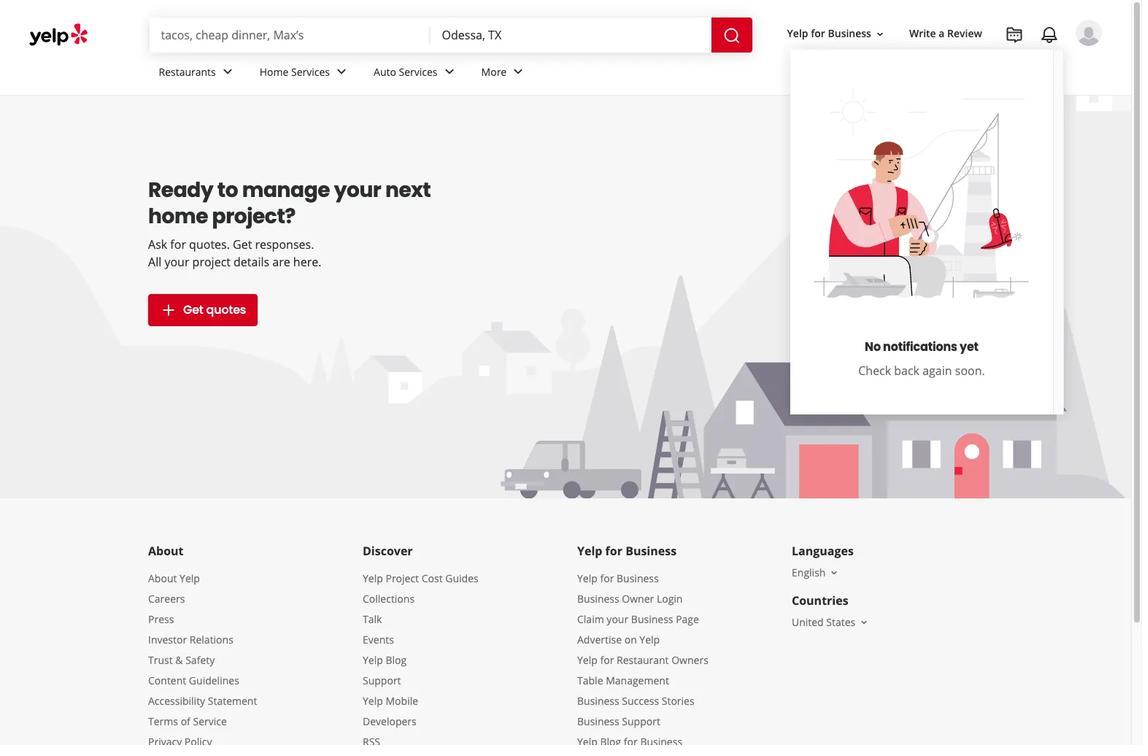 Task type: vqa. For each thing, say whether or not it's contained in the screenshot.
FRANCISCO,
no



Task type: describe. For each thing, give the bounding box(es) containing it.
yelp mobile link
[[363, 694, 418, 708]]

back
[[895, 363, 920, 379]]

for up business owner login link
[[600, 572, 614, 586]]

management
[[606, 674, 669, 688]]

trust
[[148, 653, 173, 667]]

yelp for business link
[[577, 572, 659, 586]]

more
[[482, 65, 507, 79]]

terms
[[148, 715, 178, 729]]

blog
[[386, 653, 407, 667]]

yelp inside button
[[787, 27, 809, 40]]

24 chevron down v2 image for more
[[510, 63, 527, 81]]

careers
[[148, 592, 185, 606]]

of
[[181, 715, 190, 729]]

yelp blog link
[[363, 653, 407, 667]]

claim your business page link
[[577, 613, 699, 626]]

write
[[910, 27, 936, 40]]

ask
[[148, 237, 167, 253]]

yelp for business business owner login claim your business page advertise on yelp yelp for restaurant owners table management business success stories business support
[[577, 572, 709, 729]]

service
[[193, 715, 227, 729]]

claim
[[577, 613, 604, 626]]

16 chevron down v2 image
[[875, 28, 886, 40]]

investor
[[148, 633, 187, 647]]

business support link
[[577, 715, 661, 729]]

are
[[273, 254, 290, 270]]

no
[[865, 339, 881, 356]]

content
[[148, 674, 186, 688]]

safety
[[186, 653, 215, 667]]

business categories element
[[147, 53, 1102, 95]]

yelp for restaurant owners link
[[577, 653, 709, 667]]

1 horizontal spatial your
[[334, 176, 381, 204]]

here.
[[293, 254, 322, 270]]

search image
[[723, 27, 741, 44]]

restaurant
[[617, 653, 669, 667]]

error illustration image
[[798, 73, 1046, 321]]

restaurants
[[159, 65, 216, 79]]

languages
[[792, 543, 854, 559]]

ready to manage your next home project? ask for quotes. get responses. all your project details are here.
[[148, 176, 431, 270]]

support link
[[363, 674, 401, 688]]

discover
[[363, 543, 413, 559]]

on
[[625, 633, 637, 647]]

table
[[577, 674, 603, 688]]

write a review
[[910, 27, 983, 40]]

business owner login link
[[577, 592, 683, 606]]

notifications image
[[1041, 26, 1059, 44]]

ready
[[148, 176, 213, 204]]

yelp up yelp for business link
[[577, 543, 603, 559]]

yelp up table
[[577, 653, 598, 667]]

Near text field
[[442, 27, 700, 43]]

again
[[923, 363, 952, 379]]

table management link
[[577, 674, 669, 688]]

project
[[386, 572, 419, 586]]

get inside button
[[183, 302, 203, 318]]

responses.
[[255, 237, 314, 253]]

yelp inside about yelp careers press investor relations trust & safety content guidelines accessibility statement terms of service
[[180, 572, 200, 586]]

24 chevron down v2 image for auto services
[[441, 63, 458, 81]]

yelp up "claim"
[[577, 572, 598, 586]]

24 add v2 image
[[160, 302, 177, 319]]

next
[[385, 176, 431, 204]]

to
[[217, 176, 238, 204]]

all
[[148, 254, 162, 270]]

stories
[[662, 694, 695, 708]]

for inside ready to manage your next home project? ask for quotes. get responses. all your project details are here.
[[170, 237, 186, 253]]

auto services link
[[362, 53, 470, 95]]

for inside yelp for business button
[[811, 27, 826, 40]]

0 horizontal spatial yelp for business
[[577, 543, 677, 559]]

none field the find
[[161, 27, 419, 43]]

talk link
[[363, 613, 382, 626]]

none field near
[[442, 27, 700, 43]]

quotes.
[[189, 237, 230, 253]]

yelp project cost guides collections talk events yelp blog support yelp mobile developers
[[363, 572, 479, 729]]

brad k. image
[[1076, 20, 1102, 46]]

statement
[[208, 694, 257, 708]]

yelp for business inside button
[[787, 27, 872, 40]]

collections link
[[363, 592, 415, 606]]

home services
[[260, 65, 330, 79]]

notifications
[[883, 339, 958, 356]]

success
[[622, 694, 659, 708]]

get inside ready to manage your next home project? ask for quotes. get responses. all your project details are here.
[[233, 237, 252, 253]]

guides
[[446, 572, 479, 586]]

yelp for business button
[[782, 21, 892, 47]]

check
[[859, 363, 891, 379]]

for up yelp for business link
[[606, 543, 623, 559]]



Task type: locate. For each thing, give the bounding box(es) containing it.
restaurants link
[[147, 53, 248, 95]]

collections
[[363, 592, 415, 606]]

get right 24 add v2 image
[[183, 302, 203, 318]]

0 vertical spatial about
[[148, 543, 184, 559]]

auto
[[374, 65, 396, 79]]

1 horizontal spatial 24 chevron down v2 image
[[441, 63, 458, 81]]

for
[[811, 27, 826, 40], [170, 237, 186, 253], [606, 543, 623, 559], [600, 572, 614, 586], [600, 653, 614, 667]]

0 horizontal spatial none field
[[161, 27, 419, 43]]

support inside yelp project cost guides collections talk events yelp blog support yelp mobile developers
[[363, 674, 401, 688]]

1 horizontal spatial get
[[233, 237, 252, 253]]

yelp right on
[[640, 633, 660, 647]]

2 vertical spatial your
[[607, 613, 629, 626]]

accessibility
[[148, 694, 205, 708]]

1 vertical spatial get
[[183, 302, 203, 318]]

owner
[[622, 592, 654, 606]]

services right home
[[291, 65, 330, 79]]

&
[[175, 653, 183, 667]]

trust & safety link
[[148, 653, 215, 667]]

None search field
[[149, 18, 755, 53]]

home
[[260, 65, 289, 79]]

soon.
[[955, 363, 985, 379]]

write a review link
[[904, 21, 988, 47]]

about
[[148, 543, 184, 559], [148, 572, 177, 586]]

0 horizontal spatial get
[[183, 302, 203, 318]]

about inside about yelp careers press investor relations trust & safety content guidelines accessibility statement terms of service
[[148, 572, 177, 586]]

1 none field from the left
[[161, 27, 419, 43]]

1 horizontal spatial 24 chevron down v2 image
[[510, 63, 527, 81]]

about yelp link
[[148, 572, 200, 586]]

24 chevron down v2 image for restaurants
[[219, 63, 236, 81]]

24 chevron down v2 image
[[219, 63, 236, 81], [441, 63, 458, 81]]

24 chevron down v2 image inside the "restaurants" link
[[219, 63, 236, 81]]

get
[[233, 237, 252, 253], [183, 302, 203, 318]]

support down yelp blog 'link'
[[363, 674, 401, 688]]

review
[[948, 27, 983, 40]]

developers link
[[363, 715, 417, 729]]

investor relations link
[[148, 633, 234, 647]]

2 24 chevron down v2 image from the left
[[441, 63, 458, 81]]

2 about from the top
[[148, 572, 177, 586]]

0 vertical spatial support
[[363, 674, 401, 688]]

0 horizontal spatial 24 chevron down v2 image
[[219, 63, 236, 81]]

1 services from the left
[[291, 65, 330, 79]]

for down advertise
[[600, 653, 614, 667]]

countries
[[792, 593, 849, 609]]

0 horizontal spatial 24 chevron down v2 image
[[333, 63, 350, 81]]

1 vertical spatial about
[[148, 572, 177, 586]]

24 chevron down v2 image for home services
[[333, 63, 350, 81]]

about for about yelp careers press investor relations trust & safety content guidelines accessibility statement terms of service
[[148, 572, 177, 586]]

yelp for business up yelp for business link
[[577, 543, 677, 559]]

auto services
[[374, 65, 438, 79]]

business success stories link
[[577, 694, 695, 708]]

home
[[148, 202, 208, 231]]

your inside yelp for business business owner login claim your business page advertise on yelp yelp for restaurant owners table management business success stories business support
[[607, 613, 629, 626]]

business
[[828, 27, 872, 40], [626, 543, 677, 559], [617, 572, 659, 586], [577, 592, 620, 606], [631, 613, 673, 626], [577, 694, 620, 708], [577, 715, 620, 729]]

2 none field from the left
[[442, 27, 700, 43]]

more link
[[470, 53, 539, 95]]

yelp up careers
[[180, 572, 200, 586]]

details
[[234, 254, 269, 270]]

advertise on yelp link
[[577, 633, 660, 647]]

services
[[291, 65, 330, 79], [399, 65, 438, 79]]

a
[[939, 27, 945, 40]]

yelp down 'events' link
[[363, 653, 383, 667]]

24 chevron down v2 image inside the more link
[[510, 63, 527, 81]]

yelp for business
[[787, 27, 872, 40], [577, 543, 677, 559]]

yelp project cost guides link
[[363, 572, 479, 586]]

yet
[[960, 339, 979, 356]]

1 24 chevron down v2 image from the left
[[333, 63, 350, 81]]

0 vertical spatial get
[[233, 237, 252, 253]]

1 vertical spatial support
[[622, 715, 661, 729]]

none field up business categories element
[[442, 27, 700, 43]]

1 horizontal spatial none field
[[442, 27, 700, 43]]

press link
[[148, 613, 174, 626]]

0 horizontal spatial your
[[165, 254, 189, 270]]

mobile
[[386, 694, 418, 708]]

Find text field
[[161, 27, 419, 43]]

login
[[657, 592, 683, 606]]

guidelines
[[189, 674, 239, 688]]

events link
[[363, 633, 394, 647]]

about for about
[[148, 543, 184, 559]]

0 vertical spatial your
[[334, 176, 381, 204]]

about yelp careers press investor relations trust & safety content guidelines accessibility statement terms of service
[[148, 572, 257, 729]]

about up about yelp 'link'
[[148, 543, 184, 559]]

events
[[363, 633, 394, 647]]

business inside button
[[828, 27, 872, 40]]

0 horizontal spatial support
[[363, 674, 401, 688]]

yelp up collections link at bottom left
[[363, 572, 383, 586]]

content guidelines link
[[148, 674, 239, 688]]

24 chevron down v2 image inside home services link
[[333, 63, 350, 81]]

support down success
[[622, 715, 661, 729]]

your right all
[[165, 254, 189, 270]]

user actions element
[[776, 18, 1123, 415]]

accessibility statement link
[[148, 694, 257, 708]]

24 chevron down v2 image
[[333, 63, 350, 81], [510, 63, 527, 81]]

2 horizontal spatial your
[[607, 613, 629, 626]]

your up advertise on yelp link
[[607, 613, 629, 626]]

None field
[[161, 27, 419, 43], [442, 27, 700, 43]]

24 chevron down v2 image left auto
[[333, 63, 350, 81]]

1 24 chevron down v2 image from the left
[[219, 63, 236, 81]]

24 chevron down v2 image right auto services
[[441, 63, 458, 81]]

none field up home services
[[161, 27, 419, 43]]

manage
[[242, 176, 330, 204]]

for left the 16 chevron down v2 image
[[811, 27, 826, 40]]

yelp for business left the 16 chevron down v2 image
[[787, 27, 872, 40]]

get quotes
[[183, 302, 246, 318]]

0 vertical spatial yelp for business
[[787, 27, 872, 40]]

project
[[192, 254, 231, 270]]

for right ask
[[170, 237, 186, 253]]

relations
[[190, 633, 234, 647]]

0 horizontal spatial services
[[291, 65, 330, 79]]

owners
[[672, 653, 709, 667]]

your left next at the left top
[[334, 176, 381, 204]]

2 24 chevron down v2 image from the left
[[510, 63, 527, 81]]

1 vertical spatial your
[[165, 254, 189, 270]]

2 services from the left
[[399, 65, 438, 79]]

page
[[676, 613, 699, 626]]

project?
[[212, 202, 296, 231]]

services for home services
[[291, 65, 330, 79]]

cost
[[422, 572, 443, 586]]

1 horizontal spatial services
[[399, 65, 438, 79]]

get up details
[[233, 237, 252, 253]]

yelp down support link
[[363, 694, 383, 708]]

1 horizontal spatial support
[[622, 715, 661, 729]]

quotes
[[206, 302, 246, 318]]

developers
[[363, 715, 417, 729]]

24 chevron down v2 image right more
[[510, 63, 527, 81]]

24 chevron down v2 image inside auto services link
[[441, 63, 458, 81]]

your
[[334, 176, 381, 204], [165, 254, 189, 270], [607, 613, 629, 626]]

projects image
[[1006, 26, 1024, 44]]

1 vertical spatial yelp for business
[[577, 543, 677, 559]]

get quotes button
[[148, 294, 258, 326]]

about up careers
[[148, 572, 177, 586]]

1 about from the top
[[148, 543, 184, 559]]

terms of service link
[[148, 715, 227, 729]]

24 chevron down v2 image right restaurants
[[219, 63, 236, 81]]

yelp
[[787, 27, 809, 40], [577, 543, 603, 559], [180, 572, 200, 586], [363, 572, 383, 586], [577, 572, 598, 586], [640, 633, 660, 647], [363, 653, 383, 667], [577, 653, 598, 667], [363, 694, 383, 708]]

yelp right search 'icon'
[[787, 27, 809, 40]]

services for auto services
[[399, 65, 438, 79]]

careers link
[[148, 592, 185, 606]]

support inside yelp for business business owner login claim your business page advertise on yelp yelp for restaurant owners table management business success stories business support
[[622, 715, 661, 729]]

services right auto
[[399, 65, 438, 79]]

no notifications yet check back again soon.
[[859, 339, 985, 379]]

advertise
[[577, 633, 622, 647]]

1 horizontal spatial yelp for business
[[787, 27, 872, 40]]

press
[[148, 613, 174, 626]]

talk
[[363, 613, 382, 626]]



